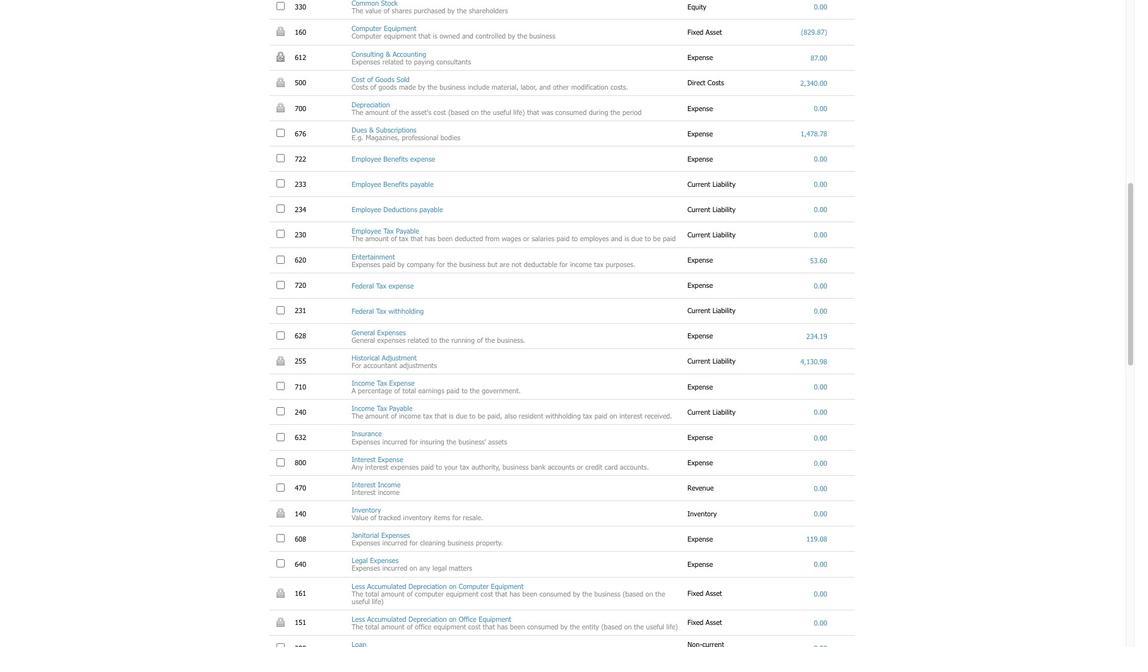 Task type: describe. For each thing, give the bounding box(es) containing it.
depreciation for less accumulated depreciation on office equipment
[[409, 615, 447, 623]]

470
[[295, 484, 308, 492]]

interest expense link
[[352, 455, 403, 463]]

0.00 for 720
[[814, 281, 828, 290]]

due inside income tax payable the amount of income tax that is due to be paid, also resident withholding tax paid on interest received.
[[456, 412, 467, 420]]

depreciation inside depreciation the amount of the asset's cost (based on the useful life) that was consumed during the period
[[352, 100, 390, 109]]

1,478.78
[[801, 130, 828, 138]]

of inside general expenses general expenses related to the running of the business.
[[477, 336, 483, 344]]

less accumulated depreciation on office equipment the total amount of office equipment cost that has been consumed by the entity (based on the useful life)
[[352, 615, 678, 631]]

any
[[420, 564, 430, 573]]

0.00 link for 234
[[814, 205, 828, 214]]

entertainment expenses paid by company for the business but are not deductable for income tax purposes.
[[352, 252, 636, 268]]

0.00 for 234
[[814, 205, 828, 214]]

cost inside depreciation the amount of the asset's cost (based on the useful life) that was consumed during the period
[[434, 108, 446, 116]]

paid inside income tax payable the amount of income tax that is due to be paid, also resident withholding tax paid on interest received.
[[595, 412, 608, 420]]

current liability for 233
[[688, 180, 738, 188]]

less for the total amount of office equipment cost that has been consumed by the entity (based on the useful life)
[[352, 615, 365, 623]]

dues
[[352, 126, 367, 134]]

accounts.
[[620, 463, 649, 471]]

useful for less accumulated depreciation on computer equipment
[[352, 597, 370, 606]]

adjustments
[[400, 361, 437, 369]]

that inside depreciation the amount of the asset's cost (based on the useful life) that was consumed during the period
[[527, 108, 540, 116]]

that inside employee tax payable the amount of tax that has been deducted from wages or salaries paid to employes and is due to be paid
[[411, 235, 423, 243]]

that inside the less accumulated depreciation on computer equipment the total amount of computer equipment cost that has been consumed by the business (based on the useful life)
[[495, 590, 508, 598]]

expense for entertainment expenses paid by company for the business but are not deductable for income tax purposes.
[[688, 256, 715, 264]]

710
[[295, 382, 308, 391]]

the inside entertainment expenses paid by company for the business but are not deductable for income tax purposes.
[[447, 260, 457, 268]]

to inside interest expense any interest expenses paid to your tax authority, business bank accounts or credit card accounts.
[[436, 463, 442, 471]]

period
[[623, 108, 642, 116]]

accounts
[[548, 463, 575, 471]]

is inside computer equipment computer equipment that is owned and controlled by the business
[[433, 32, 438, 40]]

you cannot delete/archive accounts used by fixed assets. image for 151
[[277, 618, 285, 627]]

interest inside interest expense any interest expenses paid to your tax authority, business bank accounts or credit card accounts.
[[365, 463, 388, 471]]

dues & subscriptions e.g. magazines, professional bodies
[[352, 126, 460, 142]]

(829.87)
[[801, 28, 828, 36]]

shareholders
[[469, 7, 508, 15]]

expense inside income tax expense a percentage of total earnings paid to the government.
[[389, 379, 415, 387]]

life) inside depreciation the amount of the asset's cost (based on the useful life) that was consumed during the period
[[514, 108, 525, 116]]

depreciation the amount of the asset's cost (based on the useful life) that was consumed during the period
[[352, 100, 642, 116]]

the inside '330 the value of shares purchased by the shareholders'
[[457, 7, 467, 15]]

current for 240
[[688, 408, 711, 416]]

useful inside depreciation the amount of the asset's cost (based on the useful life) that was consumed during the period
[[493, 108, 511, 116]]

expense for general expenses general expenses related to the running of the business.
[[688, 332, 715, 340]]

0.00 link for 700
[[814, 104, 828, 112]]

234.19 link
[[807, 332, 828, 340]]

modification
[[571, 83, 609, 91]]

4,130.98
[[801, 357, 828, 366]]

less for the total amount of computer equipment cost that has been consumed by the business (based on the useful life)
[[352, 582, 365, 590]]

(829.87) link
[[801, 28, 828, 36]]

subscriptions
[[376, 126, 417, 134]]

tax for income tax expense a percentage of total earnings paid to the government.
[[377, 379, 387, 387]]

equipment for less accumulated depreciation on computer equipment
[[491, 582, 524, 590]]

computer inside the less accumulated depreciation on computer equipment the total amount of computer equipment cost that has been consumed by the business (based on the useful life)
[[459, 582, 489, 590]]

0.00 for 233
[[814, 180, 828, 188]]

(based for less accumulated depreciation on office equipment the total amount of office equipment cost that has been consumed by the entity (based on the useful life)
[[602, 623, 622, 631]]

of right cost on the left top of the page
[[367, 75, 373, 83]]

1 general from the top
[[352, 328, 375, 336]]

value
[[352, 514, 368, 522]]

140
[[295, 509, 308, 518]]

benefits for payable
[[384, 180, 408, 188]]

total for less accumulated depreciation on computer equipment the total amount of computer equipment cost that has been consumed by the business (based on the useful life)
[[366, 590, 379, 598]]

business inside the less accumulated depreciation on computer equipment the total amount of computer equipment cost that has been consumed by the business (based on the useful life)
[[595, 590, 621, 598]]

income tax payable link
[[352, 404, 413, 413]]

income inside income tax payable the amount of income tax that is due to be paid, also resident withholding tax paid on interest received.
[[399, 412, 421, 420]]

the inside income tax payable the amount of income tax that is due to be paid, also resident withholding tax paid on interest received.
[[352, 412, 363, 420]]

government.
[[482, 387, 521, 395]]

paid inside income tax expense a percentage of total earnings paid to the government.
[[447, 387, 460, 395]]

business inside interest expense any interest expenses paid to your tax authority, business bank accounts or credit card accounts.
[[503, 463, 529, 471]]

0.00 for 640
[[814, 560, 828, 569]]

computer down value
[[352, 24, 382, 32]]

the inside computer equipment computer equipment that is owned and controlled by the business
[[518, 32, 527, 40]]

entity
[[582, 623, 599, 631]]

1 0.00 link from the top
[[814, 3, 828, 11]]

deducted
[[455, 235, 483, 243]]

of inside less accumulated depreciation on office equipment the total amount of office equipment cost that has been consumed by the entity (based on the useful life)
[[407, 623, 413, 631]]

legal expenses link
[[352, 557, 399, 565]]

you cannot delete/archive accounts used by fixed assets. image for 160
[[277, 27, 285, 36]]

expenses down tracked
[[381, 531, 410, 539]]

0.00 link for 231
[[814, 307, 828, 315]]

to inside income tax payable the amount of income tax that is due to be paid, also resident withholding tax paid on interest received.
[[470, 412, 476, 420]]

payable for tax
[[396, 227, 419, 235]]

paid inside interest expense any interest expenses paid to your tax authority, business bank accounts or credit card accounts.
[[421, 463, 434, 471]]

janitorial expenses expenses incurred for cleaning business property.
[[352, 531, 503, 547]]

e.g.
[[352, 133, 364, 142]]

running
[[452, 336, 475, 344]]

0.00 link for 800
[[814, 459, 828, 467]]

for inside the "inventory value of tracked inventory items for resale."
[[453, 514, 461, 522]]

you cannot delete/archive accounts used by a repeating transaction. image
[[277, 52, 285, 62]]

income for percentage
[[352, 379, 375, 387]]

fixed for the total amount of office equipment cost that has been consumed by the entity (based on the useful life)
[[688, 619, 704, 627]]

equipment for computer
[[446, 590, 479, 598]]

asset for computer equipment that is owned and controlled by the business
[[706, 28, 722, 36]]

interest income interest income
[[352, 481, 401, 496]]

total for less accumulated depreciation on office equipment the total amount of office equipment cost that has been consumed by the entity (based on the useful life)
[[366, 623, 379, 631]]

1 horizontal spatial costs
[[708, 79, 724, 87]]

is inside income tax payable the amount of income tax that is due to be paid, also resident withholding tax paid on interest received.
[[449, 412, 454, 420]]

equipment inside computer equipment computer equipment that is owned and controlled by the business
[[384, 32, 416, 40]]

income tax payable the amount of income tax that is due to be paid, also resident withholding tax paid on interest received.
[[352, 404, 672, 420]]

amount inside the less accumulated depreciation on computer equipment the total amount of computer equipment cost that has been consumed by the business (based on the useful life)
[[381, 590, 405, 598]]

330 the value of shares purchased by the shareholders
[[295, 2, 508, 15]]

direct
[[688, 79, 706, 87]]

expense for insurance expenses incurred for insuring the business' assets
[[688, 433, 715, 441]]

cost of goods sold link
[[352, 75, 410, 83]]

240
[[295, 408, 308, 416]]

assets
[[489, 437, 507, 446]]

inventory link
[[352, 506, 381, 514]]

0.00 for 230
[[814, 231, 828, 239]]

of inside income tax payable the amount of income tax that is due to be paid, also resident withholding tax paid on interest received.
[[391, 412, 397, 420]]

632
[[295, 433, 308, 441]]

0.00 for 722
[[814, 155, 828, 163]]

expenses inside general expenses general expenses related to the running of the business.
[[377, 336, 406, 344]]

amount inside income tax payable the amount of income tax that is due to be paid, also resident withholding tax paid on interest received.
[[366, 412, 389, 420]]

0.00 link for 470
[[814, 484, 828, 493]]

accountant
[[364, 361, 397, 369]]

and inside cost of goods sold costs of goods made by the business include material, labor, and other modification costs.
[[540, 83, 551, 91]]

liability for 230
[[713, 230, 736, 239]]

life) for less accumulated depreciation on office equipment
[[667, 623, 678, 631]]

2 general from the top
[[352, 336, 375, 344]]

tax for income tax payable the amount of income tax that is due to be paid, also resident withholding tax paid on interest received.
[[377, 404, 387, 413]]

3 interest from the top
[[352, 488, 376, 496]]

company
[[407, 260, 435, 268]]

by inside entertainment expenses paid by company for the business but are not deductable for income tax purposes.
[[398, 260, 405, 268]]

of inside '330 the value of shares purchased by the shareholders'
[[384, 7, 390, 15]]

any
[[352, 463, 363, 471]]

current liability for 255
[[688, 357, 738, 365]]

material,
[[492, 83, 519, 91]]

accounting
[[393, 50, 427, 58]]

0.00 link for 140
[[814, 510, 828, 518]]

employee tax payable the amount of tax that has been deducted from wages or salaries paid to employes and is due to be paid
[[352, 227, 676, 243]]

by inside less accumulated depreciation on office equipment the total amount of office equipment cost that has been consumed by the entity (based on the useful life)
[[561, 623, 568, 631]]

been inside employee tax payable the amount of tax that has been deducted from wages or salaries paid to employes and is due to be paid
[[438, 235, 453, 243]]

to inside consulting & accounting expenses related to paying consultants
[[406, 57, 412, 65]]

0 horizontal spatial withholding
[[389, 307, 424, 315]]

equipment for office
[[434, 623, 466, 631]]

234
[[295, 205, 308, 213]]

liability for 240
[[713, 408, 736, 416]]

employee deductions payable
[[352, 205, 443, 214]]

equipment for less accumulated depreciation on office equipment
[[479, 615, 512, 623]]

0.00 link for 720
[[814, 281, 828, 290]]

historical
[[352, 354, 380, 362]]

liability for 231
[[713, 306, 736, 315]]

for
[[352, 361, 362, 369]]

consumed for less accumulated depreciation on office equipment
[[527, 623, 559, 631]]

value
[[366, 7, 382, 15]]

87.00 link
[[811, 53, 828, 62]]

computer equipment computer equipment that is owned and controlled by the business
[[352, 24, 556, 40]]

fixed asset for the total amount of office equipment cost that has been consumed by the entity (based on the useful life)
[[688, 619, 725, 627]]

resale.
[[463, 514, 483, 522]]

the inside the less accumulated depreciation on computer equipment the total amount of computer equipment cost that has been consumed by the business (based on the useful life)
[[352, 590, 363, 598]]

life) for less accumulated depreciation on computer equipment
[[372, 597, 384, 606]]

for right deductable
[[560, 260, 568, 268]]

authority,
[[472, 463, 501, 471]]

costs.
[[611, 83, 628, 91]]

0.00 link for 632
[[814, 434, 828, 442]]

employes
[[580, 235, 609, 243]]

expense for consulting & accounting expenses related to paying consultants
[[688, 53, 715, 61]]

incurred for janitorial expenses
[[383, 539, 408, 547]]

due inside employee tax payable the amount of tax that has been deducted from wages or salaries paid to employes and is due to be paid
[[632, 235, 643, 243]]

the inside employee tax payable the amount of tax that has been deducted from wages or salaries paid to employes and is due to be paid
[[352, 235, 363, 243]]

bodies
[[441, 133, 460, 142]]

of inside depreciation the amount of the asset's cost (based on the useful life) that was consumed during the period
[[391, 108, 397, 116]]

230
[[295, 230, 308, 239]]

to inside income tax expense a percentage of total earnings paid to the government.
[[462, 387, 468, 395]]

expenses right legal
[[370, 557, 399, 565]]

the inside less accumulated depreciation on office equipment the total amount of office equipment cost that has been consumed by the entity (based on the useful life)
[[352, 623, 363, 631]]

by inside the less accumulated depreciation on computer equipment the total amount of computer equipment cost that has been consumed by the business (based on the useful life)
[[573, 590, 580, 598]]

your
[[444, 463, 458, 471]]

less accumulated depreciation on office equipment link
[[352, 615, 512, 623]]

tax for federal tax withholding
[[376, 307, 387, 315]]

be inside income tax payable the amount of income tax that is due to be paid, also resident withholding tax paid on interest received.
[[478, 412, 485, 420]]

business inside computer equipment computer equipment that is owned and controlled by the business
[[530, 32, 556, 40]]

insurance
[[352, 430, 382, 438]]

the inside cost of goods sold costs of goods made by the business include material, labor, and other modification costs.
[[428, 83, 438, 91]]

0.00 for 470
[[814, 484, 828, 493]]

expense for dues & subscriptions e.g. magazines, professional bodies
[[688, 129, 715, 137]]

expense for employee benefits expense
[[410, 155, 436, 163]]

234.19
[[807, 332, 828, 340]]

business.
[[497, 336, 526, 344]]

of inside employee tax payable the amount of tax that has been deducted from wages or salaries paid to employes and is due to be paid
[[391, 235, 397, 243]]

interest inside income tax payable the amount of income tax that is due to be paid, also resident withholding tax paid on interest received.
[[620, 412, 643, 420]]

interest expense any interest expenses paid to your tax authority, business bank accounts or credit card accounts.
[[352, 455, 649, 471]]

computer
[[415, 590, 444, 598]]

you cannot delete/archive accounts used by fixed assets. image for 700
[[277, 103, 285, 112]]

0.00 for 161
[[814, 590, 828, 598]]

and inside computer equipment computer equipment that is owned and controlled by the business
[[462, 32, 474, 40]]

0.00 for 700
[[814, 104, 828, 112]]

722
[[295, 155, 308, 163]]

current for 230
[[688, 230, 711, 239]]

historical adjustment for accountant adjustments
[[352, 354, 437, 369]]

asset's
[[411, 108, 432, 116]]

tax up insurance expenses incurred for insuring the business' assets
[[423, 412, 433, 420]]

that inside income tax payable the amount of income tax that is due to be paid, also resident withholding tax paid on interest received.
[[435, 412, 447, 420]]

withholding inside income tax payable the amount of income tax that is due to be paid, also resident withholding tax paid on interest received.
[[546, 412, 581, 420]]

the inside depreciation the amount of the asset's cost (based on the useful life) that was consumed during the period
[[352, 108, 363, 116]]

on inside 'legal expenses expenses incurred on any legal matters'
[[410, 564, 417, 573]]

insuring
[[420, 437, 445, 446]]

federal tax expense link
[[352, 281, 414, 290]]

payable for income
[[389, 404, 413, 413]]

federal tax withholding link
[[352, 307, 424, 315]]

53.60
[[810, 256, 828, 264]]

cost for office
[[468, 623, 481, 631]]

1 0.00 from the top
[[814, 3, 828, 11]]

to right employes
[[645, 235, 651, 243]]

resident
[[519, 412, 544, 420]]

255
[[295, 357, 308, 365]]

cost for computer
[[481, 590, 493, 598]]

magazines,
[[366, 133, 400, 142]]

the inside income tax expense a percentage of total earnings paid to the government.
[[470, 387, 480, 395]]

fixed asset for computer equipment that is owned and controlled by the business
[[688, 28, 725, 36]]

useful for less accumulated depreciation on office equipment
[[646, 623, 665, 631]]

0.00 for 140
[[814, 510, 828, 518]]

but
[[488, 260, 498, 268]]

of inside income tax expense a percentage of total earnings paid to the government.
[[394, 387, 400, 395]]

been for office
[[510, 623, 525, 631]]

be inside employee tax payable the amount of tax that has been deducted from wages or salaries paid to employes and is due to be paid
[[653, 235, 661, 243]]

income inside interest income interest income
[[378, 488, 400, 496]]

employee tax payable link
[[352, 227, 419, 235]]

has inside employee tax payable the amount of tax that has been deducted from wages or salaries paid to employes and is due to be paid
[[425, 235, 436, 243]]

business inside entertainment expenses paid by company for the business but are not deductable for income tax purposes.
[[459, 260, 486, 268]]

by inside '330 the value of shares purchased by the shareholders'
[[448, 7, 455, 15]]

4,130.98 link
[[801, 357, 828, 366]]

computer equipment link
[[352, 24, 417, 32]]

janitorial
[[352, 531, 379, 539]]

by inside cost of goods sold costs of goods made by the business include material, labor, and other modification costs.
[[418, 83, 426, 91]]

of inside the less accumulated depreciation on computer equipment the total amount of computer equipment cost that has been consumed by the business (based on the useful life)
[[407, 590, 413, 598]]



Task type: locate. For each thing, give the bounding box(es) containing it.
to left paid, at left bottom
[[470, 412, 476, 420]]

0 vertical spatial withholding
[[389, 307, 424, 315]]

tax right 'your'
[[460, 463, 470, 471]]

0 vertical spatial useful
[[493, 108, 511, 116]]

0 vertical spatial federal
[[352, 281, 374, 290]]

0 vertical spatial equipment
[[384, 32, 416, 40]]

0 vertical spatial depreciation
[[352, 100, 390, 109]]

1 vertical spatial been
[[523, 590, 538, 598]]

interest for interest
[[352, 481, 376, 489]]

you cannot delete/archive accounts used by a tracked inventory item. image for 500
[[277, 78, 285, 87]]

5 0.00 link from the top
[[814, 205, 828, 214]]

2 vertical spatial consumed
[[527, 623, 559, 631]]

amount
[[366, 108, 389, 116], [366, 235, 389, 243], [366, 412, 389, 420], [381, 590, 405, 598], [381, 623, 405, 631]]

(based inside less accumulated depreciation on office equipment the total amount of office equipment cost that has been consumed by the entity (based on the useful life)
[[602, 623, 622, 631]]

amount down 'legal expenses expenses incurred on any legal matters'
[[381, 590, 405, 598]]

accumulated for computer
[[367, 582, 406, 590]]

been left "deducted"
[[438, 235, 453, 243]]

income tax expense a percentage of total earnings paid to the government.
[[352, 379, 521, 395]]

9 0.00 link from the top
[[814, 383, 828, 391]]

less right 151
[[352, 615, 365, 623]]

15 0.00 link from the top
[[814, 560, 828, 569]]

business
[[530, 32, 556, 40], [440, 83, 466, 91], [459, 260, 486, 268], [503, 463, 529, 471], [448, 539, 474, 547], [595, 590, 621, 598]]

or right wages
[[523, 235, 530, 243]]

tax inside income tax expense a percentage of total earnings paid to the government.
[[377, 379, 387, 387]]

interest for any
[[352, 455, 376, 463]]

1 horizontal spatial or
[[577, 463, 583, 471]]

depreciation inside the less accumulated depreciation on computer equipment the total amount of computer equipment cost that has been consumed by the business (based on the useful life)
[[409, 582, 447, 590]]

liability for 233
[[713, 180, 736, 188]]

1 horizontal spatial interest
[[620, 412, 643, 420]]

and right owned
[[462, 32, 474, 40]]

inventory value of tracked inventory items for resale.
[[352, 506, 483, 522]]

2 federal from the top
[[352, 307, 374, 315]]

2 0.00 link from the top
[[814, 104, 828, 112]]

13 0.00 link from the top
[[814, 484, 828, 493]]

employee up entertainment link
[[352, 227, 381, 235]]

0.00 link for 640
[[814, 560, 828, 569]]

depreciation
[[352, 100, 390, 109], [409, 582, 447, 590], [409, 615, 447, 623]]

wages
[[502, 235, 521, 243]]

inventory down revenue
[[688, 509, 719, 518]]

you cannot delete/archive accounts used by fixed assets. image left 161
[[277, 588, 285, 598]]

insurance expenses incurred for insuring the business' assets
[[352, 430, 507, 446]]

depreciation link
[[352, 100, 390, 109]]

7 0.00 from the top
[[814, 281, 828, 290]]

0.00 link for 710
[[814, 383, 828, 391]]

17 0.00 from the top
[[814, 619, 828, 627]]

be left paid, at left bottom
[[478, 412, 485, 420]]

you cannot delete/archive system accounts. image
[[277, 356, 285, 366]]

not
[[512, 260, 522, 268]]

1 vertical spatial has
[[510, 590, 520, 598]]

equipment up accounting
[[384, 32, 416, 40]]

cleaning
[[420, 539, 446, 547]]

amount left office
[[381, 623, 405, 631]]

and inside employee tax payable the amount of tax that has been deducted from wages or salaries paid to employes and is due to be paid
[[611, 235, 623, 243]]

14 0.00 link from the top
[[814, 510, 828, 518]]

1 horizontal spatial has
[[497, 623, 508, 631]]

expense for federal tax expense
[[389, 281, 414, 290]]

1 asset from the top
[[706, 28, 722, 36]]

0 vertical spatial &
[[386, 50, 391, 58]]

2 interest from the top
[[352, 481, 376, 489]]

1 vertical spatial interest
[[365, 463, 388, 471]]

1 less from the top
[[352, 582, 365, 590]]

5 current liability from the top
[[688, 357, 738, 365]]

1 horizontal spatial be
[[653, 235, 661, 243]]

of right running
[[477, 336, 483, 344]]

insurance link
[[352, 430, 382, 438]]

87.00
[[811, 53, 828, 62]]

costs up depreciation 'link'
[[352, 83, 368, 91]]

tax down percentage
[[377, 404, 387, 413]]

benefits for expense
[[384, 155, 408, 163]]

expenses down janitorial
[[352, 564, 380, 573]]

incurred inside 'legal expenses expenses incurred on any legal matters'
[[383, 564, 408, 573]]

tax down deductions
[[399, 235, 409, 243]]

payable right deductions
[[420, 205, 443, 214]]

0.00 link for 233
[[814, 180, 828, 188]]

tax left purposes.
[[594, 260, 604, 268]]

that inside less accumulated depreciation on office equipment the total amount of office equipment cost that has been consumed by the entity (based on the useful life)
[[483, 623, 495, 631]]

0 horizontal spatial inventory
[[352, 506, 381, 514]]

card
[[605, 463, 618, 471]]

2 asset from the top
[[706, 589, 722, 598]]

0 vertical spatial income
[[570, 260, 592, 268]]

accumulated down legal expenses link
[[367, 582, 406, 590]]

16 0.00 from the top
[[814, 590, 828, 598]]

to inside general expenses general expenses related to the running of the business.
[[431, 336, 437, 344]]

equipment inside the less accumulated depreciation on computer equipment the total amount of computer equipment cost that has been consumed by the business (based on the useful life)
[[491, 582, 524, 590]]

also
[[505, 412, 517, 420]]

0.00
[[814, 3, 828, 11], [814, 104, 828, 112], [814, 155, 828, 163], [814, 180, 828, 188], [814, 205, 828, 214], [814, 231, 828, 239], [814, 281, 828, 290], [814, 307, 828, 315], [814, 383, 828, 391], [814, 408, 828, 416], [814, 434, 828, 442], [814, 459, 828, 467], [814, 484, 828, 493], [814, 510, 828, 518], [814, 560, 828, 569], [814, 590, 828, 598], [814, 619, 828, 627]]

depreciation for less accumulated depreciation on computer equipment
[[409, 582, 447, 590]]

tax inside entertainment expenses paid by company for the business but are not deductable for income tax purposes.
[[594, 260, 604, 268]]

has up less accumulated depreciation on office equipment the total amount of office equipment cost that has been consumed by the entity (based on the useful life)
[[510, 590, 520, 598]]

related for &
[[383, 57, 404, 65]]

shares
[[392, 7, 412, 15]]

is left owned
[[433, 32, 438, 40]]

consulting
[[352, 50, 384, 58]]

1 vertical spatial expenses
[[391, 463, 419, 471]]

for inside janitorial expenses expenses incurred for cleaning business property.
[[410, 539, 418, 547]]

11 0.00 link from the top
[[814, 434, 828, 442]]

you cannot delete/archive accounts used by fixed assets. image
[[277, 27, 285, 36], [277, 103, 285, 112]]

3 the from the top
[[352, 235, 363, 243]]

tax
[[384, 227, 394, 235], [376, 281, 387, 290], [376, 307, 387, 315], [377, 379, 387, 387], [377, 404, 387, 413]]

0 horizontal spatial be
[[478, 412, 485, 420]]

0 vertical spatial total
[[403, 387, 416, 395]]

2 incurred from the top
[[383, 539, 408, 547]]

paying
[[414, 57, 434, 65]]

0 horizontal spatial related
[[383, 57, 404, 65]]

useful inside less accumulated depreciation on office equipment the total amount of office equipment cost that has been consumed by the entity (based on the useful life)
[[646, 623, 665, 631]]

payable for employee benefits payable
[[410, 180, 434, 188]]

3 0.00 from the top
[[814, 155, 828, 163]]

amount up dues & subscriptions link
[[366, 108, 389, 116]]

5 0.00 from the top
[[814, 205, 828, 214]]

3 current liability from the top
[[688, 230, 738, 239]]

the inside '330 the value of shares purchased by the shareholders'
[[352, 7, 363, 15]]

1 vertical spatial or
[[577, 463, 583, 471]]

0 horizontal spatial has
[[425, 235, 436, 243]]

1 vertical spatial (based
[[623, 590, 644, 598]]

interest left received. at the bottom right
[[620, 412, 643, 420]]

labor,
[[521, 83, 537, 91]]

is up insurance expenses incurred for insuring the business' assets
[[449, 412, 454, 420]]

2 horizontal spatial and
[[611, 235, 623, 243]]

consulting & accounting link
[[352, 50, 427, 58]]

you cannot delete/archive accounts used by fixed assets. image left 151
[[277, 618, 285, 627]]

1 you cannot delete/archive accounts used by fixed assets. image from the top
[[277, 27, 285, 36]]

2 vertical spatial been
[[510, 623, 525, 631]]

1 vertical spatial consumed
[[540, 590, 571, 598]]

3 0.00 link from the top
[[814, 155, 828, 163]]

1 you cannot delete/archive accounts used by fixed assets. image from the top
[[277, 588, 285, 598]]

equipment inside less accumulated depreciation on office equipment the total amount of office equipment cost that has been consumed by the entity (based on the useful life)
[[479, 615, 512, 623]]

676
[[295, 129, 308, 137]]

500
[[295, 79, 308, 87]]

2 vertical spatial (based
[[602, 623, 622, 631]]

interest up inventory link on the left of page
[[352, 488, 376, 496]]

paid,
[[488, 412, 503, 420]]

income inside entertainment expenses paid by company for the business but are not deductable for income tax purposes.
[[570, 260, 592, 268]]

1 vertical spatial cost
[[481, 590, 493, 598]]

1 vertical spatial payable
[[389, 404, 413, 413]]

general expenses link
[[352, 328, 406, 336]]

total inside income tax expense a percentage of total earnings paid to the government.
[[403, 387, 416, 395]]

for left "insuring"
[[410, 437, 418, 446]]

business inside cost of goods sold costs of goods made by the business include material, labor, and other modification costs.
[[440, 83, 466, 91]]

151
[[295, 619, 308, 627]]

entertainment link
[[352, 252, 395, 261]]

0 vertical spatial and
[[462, 32, 474, 40]]

1 horizontal spatial withholding
[[546, 412, 581, 420]]

2 fixed asset from the top
[[688, 589, 725, 598]]

for left cleaning on the left bottom
[[410, 539, 418, 547]]

has for office
[[497, 623, 508, 631]]

tracked
[[379, 514, 401, 522]]

2 vertical spatial useful
[[646, 623, 665, 631]]

0.00 link for 230
[[814, 231, 828, 239]]

0 vertical spatial accumulated
[[367, 582, 406, 590]]

2 horizontal spatial useful
[[646, 623, 665, 631]]

professional
[[402, 133, 439, 142]]

(based inside depreciation the amount of the asset's cost (based on the useful life) that was consumed during the period
[[448, 108, 469, 116]]

fixed for the total amount of computer equipment cost that has been consumed by the business (based on the useful life)
[[688, 589, 704, 598]]

5 the from the top
[[352, 590, 363, 598]]

current for 255
[[688, 357, 711, 365]]

0 vertical spatial fixed asset
[[688, 28, 725, 36]]

3 fixed from the top
[[688, 619, 704, 627]]

expenses inside insurance expenses incurred for insuring the business' assets
[[352, 437, 380, 446]]

income down employes
[[570, 260, 592, 268]]

employee benefits payable
[[352, 180, 434, 188]]

0 vertical spatial fixed
[[688, 28, 704, 36]]

you cannot delete/archive accounts used by fixed assets. image
[[277, 588, 285, 598], [277, 618, 285, 627]]

of left goods
[[370, 83, 376, 91]]

1 vertical spatial fixed
[[688, 589, 704, 598]]

9 0.00 from the top
[[814, 383, 828, 391]]

employee down e.g. at top left
[[352, 155, 381, 163]]

& for consulting
[[386, 50, 391, 58]]

2 current from the top
[[688, 205, 711, 213]]

bank
[[531, 463, 546, 471]]

1 vertical spatial is
[[625, 235, 629, 243]]

1 vertical spatial incurred
[[383, 539, 408, 547]]

& inside consulting & accounting expenses related to paying consultants
[[386, 50, 391, 58]]

None checkbox
[[277, 129, 285, 137], [277, 205, 285, 213], [277, 230, 285, 238], [277, 306, 285, 314], [277, 331, 285, 340], [277, 382, 285, 390], [277, 408, 285, 416], [277, 484, 285, 492], [277, 560, 285, 568], [277, 644, 285, 647], [277, 129, 285, 137], [277, 205, 285, 213], [277, 230, 285, 238], [277, 306, 285, 314], [277, 331, 285, 340], [277, 382, 285, 390], [277, 408, 285, 416], [277, 484, 285, 492], [277, 560, 285, 568], [277, 644, 285, 647]]

interest down insurance
[[352, 455, 376, 463]]

2 vertical spatial asset
[[706, 619, 722, 627]]

business up entity in the bottom right of the page
[[595, 590, 621, 598]]

life) inside the less accumulated depreciation on computer equipment the total amount of computer equipment cost that has been consumed by the business (based on the useful life)
[[372, 597, 384, 606]]

payable for employee deductions payable
[[420, 205, 443, 214]]

12 0.00 link from the top
[[814, 459, 828, 467]]

1 fixed from the top
[[688, 28, 704, 36]]

the
[[457, 7, 467, 15], [518, 32, 527, 40], [428, 83, 438, 91], [399, 108, 409, 116], [481, 108, 491, 116], [611, 108, 621, 116], [447, 260, 457, 268], [440, 336, 449, 344], [485, 336, 495, 344], [470, 387, 480, 395], [447, 437, 457, 446], [583, 590, 592, 598], [656, 590, 665, 598], [570, 623, 580, 631], [634, 623, 644, 631]]

1 vertical spatial be
[[478, 412, 485, 420]]

1 incurred from the top
[[383, 437, 408, 446]]

10 0.00 link from the top
[[814, 408, 828, 416]]

None checkbox
[[277, 2, 285, 10], [277, 154, 285, 162], [277, 180, 285, 188], [277, 256, 285, 264], [277, 281, 285, 289], [277, 433, 285, 441], [277, 458, 285, 467], [277, 534, 285, 543], [277, 2, 285, 10], [277, 154, 285, 162], [277, 180, 285, 188], [277, 256, 285, 264], [277, 281, 285, 289], [277, 433, 285, 441], [277, 458, 285, 467], [277, 534, 285, 543]]

expenses up legal
[[352, 539, 380, 547]]

income inside income tax payable the amount of income tax that is due to be paid, also resident withholding tax paid on interest received.
[[352, 404, 375, 413]]

expenses inside entertainment expenses paid by company for the business but are not deductable for income tax purposes.
[[352, 260, 380, 268]]

tax down employee deductions payable link
[[384, 227, 394, 235]]

8 0.00 from the top
[[814, 307, 828, 315]]

1 current liability from the top
[[688, 180, 738, 188]]

expense for depreciation the amount of the asset's cost (based on the useful life) that was consumed during the period
[[688, 104, 715, 112]]

tax down accountant
[[377, 379, 387, 387]]

0 vertical spatial (based
[[448, 108, 469, 116]]

tax for federal tax expense
[[376, 281, 387, 290]]

income for amount
[[352, 404, 375, 413]]

1 vertical spatial due
[[456, 412, 467, 420]]

related up adjustments
[[408, 336, 429, 344]]

0.00 link for 161
[[814, 590, 828, 598]]

1 accumulated from the top
[[367, 582, 406, 590]]

cost
[[434, 108, 446, 116], [481, 590, 493, 598], [468, 623, 481, 631]]

2 employee from the top
[[352, 180, 381, 188]]

goods
[[375, 75, 395, 83]]

1 fixed asset from the top
[[688, 28, 725, 36]]

1 vertical spatial life)
[[372, 597, 384, 606]]

0 vertical spatial asset
[[706, 28, 722, 36]]

the down legal
[[352, 590, 363, 598]]

expense for income tax expense a percentage of total earnings paid to the government.
[[688, 382, 715, 391]]

0.00 link for 722
[[814, 155, 828, 163]]

6 the from the top
[[352, 623, 363, 631]]

2 fixed from the top
[[688, 589, 704, 598]]

payable inside income tax payable the amount of income tax that is due to be paid, also resident withholding tax paid on interest received.
[[389, 404, 413, 413]]

costs inside cost of goods sold costs of goods made by the business include material, labor, and other modification costs.
[[352, 83, 368, 91]]

tax inside employee tax payable the amount of tax that has been deducted from wages or salaries paid to employes and is due to be paid
[[399, 235, 409, 243]]

employee benefits expense link
[[352, 155, 436, 163]]

3 employee from the top
[[352, 205, 381, 214]]

1 you cannot delete/archive accounts used by a tracked inventory item. image from the top
[[277, 78, 285, 87]]

withholding down federal tax expense
[[389, 307, 424, 315]]

inventory
[[352, 506, 381, 514], [688, 509, 719, 518]]

6 current liability from the top
[[688, 408, 738, 416]]

due up the business'
[[456, 412, 467, 420]]

2 the from the top
[[352, 108, 363, 116]]

less inside the less accumulated depreciation on computer equipment the total amount of computer equipment cost that has been consumed by the business (based on the useful life)
[[352, 582, 365, 590]]

2 less from the top
[[352, 615, 365, 623]]

legal expenses expenses incurred on any legal matters
[[352, 557, 472, 573]]

is
[[433, 32, 438, 40], [625, 235, 629, 243], [449, 412, 454, 420]]

accumulated
[[367, 582, 406, 590], [367, 615, 406, 623]]

1 the from the top
[[352, 7, 363, 15]]

1 vertical spatial you cannot delete/archive accounts used by a tracked inventory item. image
[[277, 508, 285, 518]]

1 vertical spatial less
[[352, 615, 365, 623]]

expense up federal tax withholding
[[389, 281, 414, 290]]

0 horizontal spatial (based
[[448, 108, 469, 116]]

0 horizontal spatial life)
[[372, 597, 384, 606]]

4 current liability from the top
[[688, 306, 738, 315]]

0.00 for 151
[[814, 619, 828, 627]]

cost down the less accumulated depreciation on computer equipment the total amount of computer equipment cost that has been consumed by the business (based on the useful life)
[[468, 623, 481, 631]]

4 liability from the top
[[713, 306, 736, 315]]

0.00 for 231
[[814, 307, 828, 315]]

to left employes
[[572, 235, 578, 243]]

11 0.00 from the top
[[814, 434, 828, 442]]

federal for federal tax expense
[[352, 281, 374, 290]]

paid inside entertainment expenses paid by company for the business but are not deductable for income tax purposes.
[[383, 260, 395, 268]]

1 horizontal spatial related
[[408, 336, 429, 344]]

0 vertical spatial is
[[433, 32, 438, 40]]

expenses inside consulting & accounting expenses related to paying consultants
[[352, 57, 380, 65]]

asset for the total amount of computer equipment cost that has been consumed by the business (based on the useful life)
[[706, 589, 722, 598]]

to
[[406, 57, 412, 65], [572, 235, 578, 243], [645, 235, 651, 243], [431, 336, 437, 344], [462, 387, 468, 395], [470, 412, 476, 420], [436, 463, 442, 471]]

1 vertical spatial depreciation
[[409, 582, 447, 590]]

1 vertical spatial federal
[[352, 307, 374, 315]]

1 current from the top
[[688, 180, 711, 188]]

13 0.00 from the top
[[814, 484, 828, 493]]

the up insurance
[[352, 412, 363, 420]]

inventory for inventory
[[688, 509, 719, 518]]

fixed for computer equipment that is owned and controlled by the business
[[688, 28, 704, 36]]

1 horizontal spatial &
[[386, 50, 391, 58]]

the
[[352, 7, 363, 15], [352, 108, 363, 116], [352, 235, 363, 243], [352, 412, 363, 420], [352, 590, 363, 598], [352, 623, 363, 631]]

6 0.00 link from the top
[[814, 231, 828, 239]]

on inside income tax payable the amount of income tax that is due to be paid, also resident withholding tax paid on interest received.
[[610, 412, 618, 420]]

depreciation down the any
[[409, 582, 447, 590]]

by inside computer equipment computer equipment that is owned and controlled by the business
[[508, 32, 515, 40]]

0 vertical spatial related
[[383, 57, 404, 65]]

15 0.00 from the top
[[814, 560, 828, 569]]

related up the goods
[[383, 57, 404, 65]]

income down the interest expense link
[[378, 481, 401, 489]]

2 vertical spatial fixed asset
[[688, 619, 725, 627]]

1 interest from the top
[[352, 455, 376, 463]]

1 vertical spatial equipment
[[446, 590, 479, 598]]

you cannot delete/archive accounts used by fixed assets. image for 161
[[277, 588, 285, 598]]

income inside income tax expense a percentage of total earnings paid to the government.
[[352, 379, 375, 387]]

controlled
[[476, 32, 506, 40]]

equipment right office
[[479, 615, 512, 623]]

0 horizontal spatial useful
[[352, 597, 370, 606]]

2 benefits from the top
[[384, 180, 408, 188]]

1 vertical spatial you cannot delete/archive accounts used by fixed assets. image
[[277, 103, 285, 112]]

federal tax expense
[[352, 281, 414, 290]]

1 horizontal spatial is
[[449, 412, 454, 420]]

1 horizontal spatial useful
[[493, 108, 511, 116]]

dues & subscriptions link
[[352, 126, 417, 134]]

0.00 for 710
[[814, 383, 828, 391]]

purposes.
[[606, 260, 636, 268]]

4 0.00 link from the top
[[814, 180, 828, 188]]

business left bank
[[503, 463, 529, 471]]

0 vertical spatial expenses
[[377, 336, 406, 344]]

6 liability from the top
[[713, 408, 736, 416]]

related for expenses
[[408, 336, 429, 344]]

has down the less accumulated depreciation on computer equipment the total amount of computer equipment cost that has been consumed by the business (based on the useful life)
[[497, 623, 508, 631]]

that up company
[[411, 235, 423, 243]]

2 vertical spatial fixed
[[688, 619, 704, 627]]

1 vertical spatial &
[[369, 126, 374, 134]]

330
[[295, 2, 306, 11]]

0.00 link for 240
[[814, 408, 828, 416]]

the up entertainment
[[352, 235, 363, 243]]

2 current liability from the top
[[688, 205, 738, 213]]

interest income link
[[352, 481, 401, 489]]

2,340.00
[[801, 79, 828, 87]]

0 horizontal spatial due
[[456, 412, 467, 420]]

6 0.00 from the top
[[814, 231, 828, 239]]

3 current from the top
[[688, 230, 711, 239]]

0 vertical spatial payable
[[410, 180, 434, 188]]

2 vertical spatial depreciation
[[409, 615, 447, 623]]

has up company
[[425, 235, 436, 243]]

1 vertical spatial useful
[[352, 597, 370, 606]]

employee down employee benefits expense
[[352, 180, 381, 188]]

property.
[[476, 539, 503, 547]]

current for 233
[[688, 180, 711, 188]]

less down legal
[[352, 582, 365, 590]]

expense for legal expenses expenses incurred on any legal matters
[[688, 560, 715, 568]]

incurred left the any
[[383, 564, 408, 573]]

equipment inside computer equipment computer equipment that is owned and controlled by the business
[[384, 24, 417, 32]]

accumulated for office
[[367, 615, 406, 623]]

expenses up the interest expense link
[[352, 437, 380, 446]]

2 vertical spatial income
[[378, 488, 400, 496]]

0.00 for 632
[[814, 434, 828, 442]]

current for 234
[[688, 205, 711, 213]]

0 vertical spatial expense
[[410, 155, 436, 163]]

to right earnings
[[462, 387, 468, 395]]

(based inside the less accumulated depreciation on computer equipment the total amount of computer equipment cost that has been consumed by the business (based on the useful life)
[[623, 590, 644, 598]]

2 vertical spatial total
[[366, 623, 379, 631]]

& for dues
[[369, 126, 374, 134]]

benefits down magazines,
[[384, 155, 408, 163]]

cost up less accumulated depreciation on office equipment the total amount of office equipment cost that has been consumed by the entity (based on the useful life)
[[481, 590, 493, 598]]

current liability for 230
[[688, 230, 738, 239]]

620
[[295, 256, 308, 264]]

0 vertical spatial be
[[653, 235, 661, 243]]

0 vertical spatial life)
[[514, 108, 525, 116]]

equipment inside the less accumulated depreciation on computer equipment the total amount of computer equipment cost that has been consumed by the business (based on the useful life)
[[446, 590, 479, 598]]

incurred inside janitorial expenses expenses incurred for cleaning business property.
[[383, 539, 408, 547]]

asset
[[706, 28, 722, 36], [706, 589, 722, 598], [706, 619, 722, 627]]

0 vertical spatial interest
[[620, 412, 643, 420]]

equipment down matters
[[446, 590, 479, 598]]

2 accumulated from the top
[[367, 615, 406, 623]]

asset for the total amount of office equipment cost that has been consumed by the entity (based on the useful life)
[[706, 619, 722, 627]]

has inside less accumulated depreciation on office equipment the total amount of office equipment cost that has been consumed by the entity (based on the useful life)
[[497, 623, 508, 631]]

12 0.00 from the top
[[814, 459, 828, 467]]

1 horizontal spatial (based
[[602, 623, 622, 631]]

231
[[295, 306, 308, 315]]

cost right asset's
[[434, 108, 446, 116]]

is inside employee tax payable the amount of tax that has been deducted from wages or salaries paid to employes and is due to be paid
[[625, 235, 629, 243]]

total down legal expenses link
[[366, 590, 379, 598]]

you cannot delete/archive accounts used by fixed assets. image left 160
[[277, 27, 285, 36]]

payable inside employee tax payable the amount of tax that has been deducted from wages or salaries paid to employes and is due to be paid
[[396, 227, 419, 235]]

0 vertical spatial less
[[352, 582, 365, 590]]

equity
[[688, 2, 709, 11]]

2 you cannot delete/archive accounts used by a tracked inventory item. image from the top
[[277, 508, 285, 518]]

0 horizontal spatial or
[[523, 235, 530, 243]]

you cannot delete/archive accounts used by a tracked inventory item. image left 500 on the left of the page
[[277, 78, 285, 87]]

1 liability from the top
[[713, 180, 736, 188]]

expenses up federal tax expense link
[[352, 260, 380, 268]]

1 federal from the top
[[352, 281, 374, 290]]

consumed inside less accumulated depreciation on office equipment the total amount of office equipment cost that has been consumed by the entity (based on the useful life)
[[527, 623, 559, 631]]

equipment down shares
[[384, 24, 417, 32]]

life) inside less accumulated depreciation on office equipment the total amount of office equipment cost that has been consumed by the entity (based on the useful life)
[[667, 623, 678, 631]]

employee inside employee tax payable the amount of tax that has been deducted from wages or salaries paid to employes and is due to be paid
[[352, 227, 381, 235]]

interest up interest income link
[[365, 463, 388, 471]]

equipment inside less accumulated depreciation on office equipment the total amount of office equipment cost that has been consumed by the entity (based on the useful life)
[[434, 623, 466, 631]]

2 vertical spatial and
[[611, 235, 623, 243]]

for right company
[[437, 260, 445, 268]]

amount inside less accumulated depreciation on office equipment the total amount of office equipment cost that has been consumed by the entity (based on the useful life)
[[381, 623, 405, 631]]

1 employee from the top
[[352, 155, 381, 163]]

be
[[653, 235, 661, 243], [478, 412, 485, 420]]

office
[[415, 623, 432, 631]]

2 0.00 from the top
[[814, 104, 828, 112]]

0 vertical spatial due
[[632, 235, 643, 243]]

1 vertical spatial payable
[[420, 205, 443, 214]]

0 horizontal spatial &
[[369, 126, 374, 134]]

0 vertical spatial equipment
[[384, 24, 417, 32]]

depreciation inside less accumulated depreciation on office equipment the total amount of office equipment cost that has been consumed by the entity (based on the useful life)
[[409, 615, 447, 623]]

current liability for 240
[[688, 408, 738, 416]]

0 vertical spatial or
[[523, 235, 530, 243]]

1 vertical spatial you cannot delete/archive accounts used by fixed assets. image
[[277, 618, 285, 627]]

cost inside the less accumulated depreciation on computer equipment the total amount of computer equipment cost that has been consumed by the business (based on the useful life)
[[481, 590, 493, 598]]

160
[[295, 28, 308, 36]]

tax up credit
[[583, 412, 593, 420]]

4 employee from the top
[[352, 227, 381, 235]]

sold
[[397, 75, 410, 83]]

employee up employee tax payable link
[[352, 205, 381, 214]]

expense for janitorial expenses expenses incurred for cleaning business property.
[[688, 535, 715, 543]]

items
[[434, 514, 450, 522]]

federal for federal tax withholding
[[352, 307, 374, 315]]

income
[[570, 260, 592, 268], [399, 412, 421, 420], [378, 488, 400, 496]]

14 0.00 from the top
[[814, 510, 828, 518]]

consumed right was
[[556, 108, 587, 116]]

income down a
[[352, 404, 375, 413]]

for inside insurance expenses incurred for insuring the business' assets
[[410, 437, 418, 446]]

2 horizontal spatial life)
[[667, 623, 678, 631]]

employee deductions payable link
[[352, 205, 443, 214]]

2 you cannot delete/archive accounts used by fixed assets. image from the top
[[277, 618, 285, 627]]

payable up deductions
[[410, 180, 434, 188]]

0 vertical spatial consumed
[[556, 108, 587, 116]]

been inside less accumulated depreciation on office equipment the total amount of office equipment cost that has been consumed by the entity (based on the useful life)
[[510, 623, 525, 631]]

expenses inside general expenses general expenses related to the running of the business.
[[377, 328, 406, 336]]

income inside interest income interest income
[[378, 481, 401, 489]]

liability for 234
[[713, 205, 736, 213]]

business inside janitorial expenses expenses incurred for cleaning business property.
[[448, 539, 474, 547]]

0 vertical spatial you cannot delete/archive accounts used by a tracked inventory item. image
[[277, 78, 285, 87]]

accumulated inside less accumulated depreciation on office equipment the total amount of office equipment cost that has been consumed by the entity (based on the useful life)
[[367, 615, 406, 623]]

fixed asset for the total amount of computer equipment cost that has been consumed by the business (based on the useful life)
[[688, 589, 725, 598]]

deductable
[[524, 260, 558, 268]]

(based for less accumulated depreciation on computer equipment the total amount of computer equipment cost that has been consumed by the business (based on the useful life)
[[623, 590, 644, 598]]

expense inside interest expense any interest expenses paid to your tax authority, business bank accounts or credit card accounts.
[[378, 455, 403, 463]]

business'
[[459, 437, 486, 446]]

or left credit
[[577, 463, 583, 471]]

incurred inside insurance expenses incurred for insuring the business' assets
[[383, 437, 408, 446]]

17 0.00 link from the top
[[814, 619, 828, 627]]

1 horizontal spatial due
[[632, 235, 643, 243]]

119.08
[[807, 535, 828, 543]]

was
[[542, 108, 554, 116]]

3 asset from the top
[[706, 619, 722, 627]]

you cannot delete/archive accounts used by a tracked inventory item. image
[[277, 78, 285, 87], [277, 508, 285, 518]]

7 0.00 link from the top
[[814, 281, 828, 290]]

employee for employee deductions payable
[[352, 205, 381, 214]]

on
[[471, 108, 479, 116], [610, 412, 618, 420], [410, 564, 417, 573], [449, 582, 457, 590], [646, 590, 653, 598], [449, 615, 457, 623], [624, 623, 632, 631]]

tax up federal tax withholding link
[[376, 281, 387, 290]]

that inside computer equipment computer equipment that is owned and controlled by the business
[[419, 32, 431, 40]]

1 benefits from the top
[[384, 155, 408, 163]]

expenses up cost on the left top of the page
[[352, 57, 380, 65]]

you cannot delete/archive accounts used by a tracked inventory item. image for 140
[[277, 508, 285, 518]]

interest inside interest expense any interest expenses paid to your tax authority, business bank accounts or credit card accounts.
[[352, 455, 376, 463]]

0 vertical spatial payable
[[396, 227, 419, 235]]

general
[[352, 328, 375, 336], [352, 336, 375, 344]]

current liability for 231
[[688, 306, 738, 315]]

1 vertical spatial expense
[[389, 281, 414, 290]]

expenses inside interest expense any interest expenses paid to your tax authority, business bank accounts or credit card accounts.
[[391, 463, 419, 471]]

1 vertical spatial total
[[366, 590, 379, 598]]

received.
[[645, 412, 672, 420]]

been for computer
[[523, 590, 538, 598]]

made
[[399, 83, 416, 91]]

current for 231
[[688, 306, 711, 315]]

federal
[[352, 281, 374, 290], [352, 307, 374, 315]]

is up purposes.
[[625, 235, 629, 243]]

be right employes
[[653, 235, 661, 243]]

useful inside the less accumulated depreciation on computer equipment the total amount of computer equipment cost that has been consumed by the business (based on the useful life)
[[352, 597, 370, 606]]

of down percentage
[[391, 412, 397, 420]]

computer down matters
[[459, 582, 489, 590]]

that up insurance expenses incurred for insuring the business' assets
[[435, 412, 447, 420]]

0 vertical spatial has
[[425, 235, 436, 243]]

costs right direct
[[708, 79, 724, 87]]

business left but
[[459, 260, 486, 268]]

expenses down federal tax withholding link
[[377, 328, 406, 336]]

4 the from the top
[[352, 412, 363, 420]]

2 you cannot delete/archive accounts used by fixed assets. image from the top
[[277, 103, 285, 112]]

that left was
[[527, 108, 540, 116]]

16 0.00 link from the top
[[814, 590, 828, 598]]

of right percentage
[[394, 387, 400, 395]]

expense down professional
[[410, 155, 436, 163]]

total left earnings
[[403, 387, 416, 395]]

4 current from the top
[[688, 306, 711, 315]]

amount inside depreciation the amount of the asset's cost (based on the useful life) that was consumed during the period
[[366, 108, 389, 116]]

direct costs
[[688, 79, 727, 87]]

inventory for inventory value of tracked inventory items for resale.
[[352, 506, 381, 514]]

to left running
[[431, 336, 437, 344]]

3 fixed asset from the top
[[688, 619, 725, 627]]

1 vertical spatial income
[[399, 412, 421, 420]]

consumed inside depreciation the amount of the asset's cost (based on the useful life) that was consumed during the period
[[556, 108, 587, 116]]

0.00 for 800
[[814, 459, 828, 467]]

expenses up interest income link
[[391, 463, 419, 471]]

4 0.00 from the top
[[814, 180, 828, 188]]

5 current from the top
[[688, 357, 711, 365]]

of up subscriptions
[[391, 108, 397, 116]]

10 0.00 from the top
[[814, 408, 828, 416]]

of inside the "inventory value of tracked inventory items for resale."
[[371, 514, 377, 522]]

6 current from the top
[[688, 408, 711, 416]]

benefits up employee deductions payable link
[[384, 180, 408, 188]]

due
[[632, 235, 643, 243], [456, 412, 467, 420]]

adjustment
[[382, 354, 417, 362]]

tax inside employee tax payable the amount of tax that has been deducted from wages or salaries paid to employes and is due to be paid
[[384, 227, 394, 235]]

& inside dues & subscriptions e.g. magazines, professional bodies
[[369, 126, 374, 134]]

2 vertical spatial has
[[497, 623, 508, 631]]

amount inside employee tax payable the amount of tax that has been deducted from wages or salaries paid to employes and is due to be paid
[[366, 235, 389, 243]]

on inside depreciation the amount of the asset's cost (based on the useful life) that was consumed during the period
[[471, 108, 479, 116]]

3 liability from the top
[[713, 230, 736, 239]]

computer up consulting
[[352, 32, 382, 40]]

2 liability from the top
[[713, 205, 736, 213]]

8 0.00 link from the top
[[814, 307, 828, 315]]

earnings
[[418, 387, 445, 395]]

5 liability from the top
[[713, 357, 736, 365]]

1 vertical spatial fixed asset
[[688, 589, 725, 598]]

percentage
[[358, 387, 392, 395]]

or for credit
[[577, 463, 583, 471]]

tax inside interest expense any interest expenses paid to your tax authority, business bank accounts or credit card accounts.
[[460, 463, 470, 471]]

0 vertical spatial you cannot delete/archive accounts used by fixed assets. image
[[277, 27, 285, 36]]

cost inside less accumulated depreciation on office equipment the total amount of office equipment cost that has been consumed by the entity (based on the useful life)
[[468, 623, 481, 631]]

800
[[295, 459, 308, 467]]

expense for interest expense any interest expenses paid to your tax authority, business bank accounts or credit card accounts.
[[688, 459, 715, 467]]

been inside the less accumulated depreciation on computer equipment the total amount of computer equipment cost that has been consumed by the business (based on the useful life)
[[523, 590, 538, 598]]

1 vertical spatial accumulated
[[367, 615, 406, 623]]

0 vertical spatial incurred
[[383, 437, 408, 446]]

119.08 link
[[807, 535, 828, 543]]

current liability for 234
[[688, 205, 738, 213]]

1 horizontal spatial inventory
[[688, 509, 719, 518]]

3 incurred from the top
[[383, 564, 408, 573]]



Task type: vqa. For each thing, say whether or not it's contained in the screenshot.


